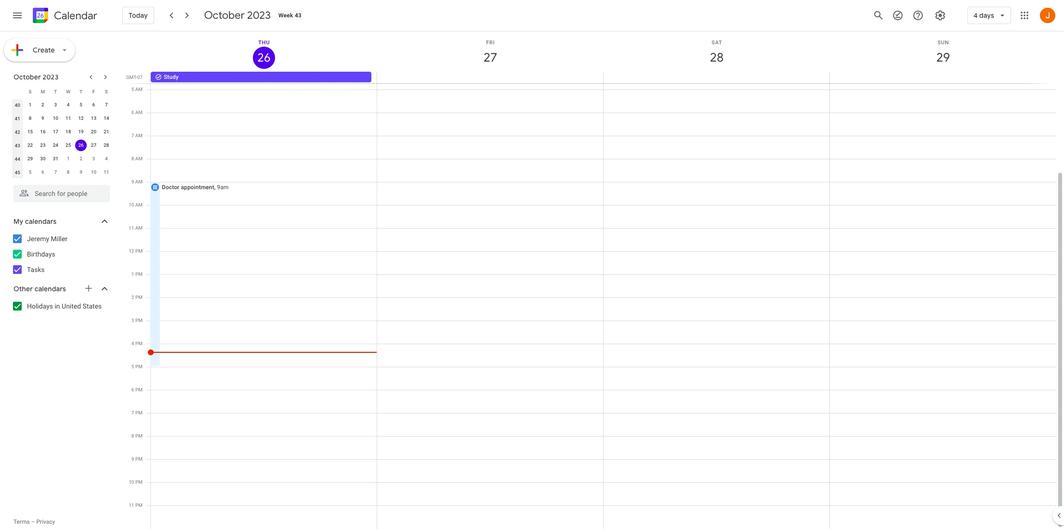 Task type: describe. For each thing, give the bounding box(es) containing it.
17 element
[[50, 126, 61, 138]]

5 for 5 pm
[[131, 364, 134, 370]]

29 link
[[932, 47, 954, 69]]

pm for 4 pm
[[135, 341, 143, 346]]

1 horizontal spatial 27
[[483, 50, 497, 66]]

9 for 9 pm
[[131, 457, 134, 462]]

in
[[55, 303, 60, 310]]

row containing 5
[[11, 166, 113, 179]]

0 horizontal spatial 3
[[54, 102, 57, 107]]

doctor appointment , 9am
[[162, 184, 229, 191]]

fri
[[486, 40, 495, 46]]

07
[[137, 75, 143, 80]]

27 element
[[88, 140, 99, 151]]

pm for 8 pm
[[135, 434, 143, 439]]

16
[[40, 129, 46, 134]]

14 element
[[101, 113, 112, 124]]

42
[[15, 129, 20, 135]]

calendar element
[[31, 6, 97, 27]]

create
[[33, 46, 55, 54]]

7 for november 7 element
[[54, 170, 57, 175]]

2 for 2 pm
[[131, 295, 134, 300]]

november 6 element
[[37, 167, 49, 178]]

13
[[91, 116, 96, 121]]

8 for 8 am
[[131, 156, 134, 161]]

am for 9 am
[[135, 179, 143, 185]]

calendar
[[54, 9, 97, 22]]

w
[[66, 89, 70, 94]]

pm for 12 pm
[[135, 249, 143, 254]]

row containing 1
[[11, 98, 113, 112]]

united
[[62, 303, 81, 310]]

tasks
[[27, 266, 45, 274]]

40
[[15, 102, 20, 108]]

days
[[979, 11, 994, 20]]

5 for november 5 element
[[29, 170, 32, 175]]

study row
[[146, 72, 1064, 83]]

2 s from the left
[[105, 89, 108, 94]]

f
[[92, 89, 95, 94]]

22
[[27, 143, 33, 148]]

25
[[66, 143, 71, 148]]

am for 10 am
[[135, 202, 143, 208]]

am for 6 am
[[135, 110, 143, 115]]

,
[[214, 184, 216, 191]]

11 for 'november 11' element
[[104, 170, 109, 175]]

today
[[129, 11, 148, 20]]

study
[[164, 74, 179, 80]]

pm for 3 pm
[[135, 318, 143, 323]]

other calendars
[[13, 285, 66, 293]]

1 horizontal spatial 28
[[709, 50, 723, 66]]

gmt-
[[126, 75, 137, 80]]

am for 11 am
[[135, 225, 143, 231]]

10 am
[[129, 202, 143, 208]]

20
[[91, 129, 96, 134]]

30
[[40, 156, 46, 161]]

44
[[15, 156, 20, 162]]

9 pm
[[131, 457, 143, 462]]

43 inside row
[[15, 143, 20, 148]]

row containing 15
[[11, 125, 113, 139]]

column header inside october 2023 grid
[[11, 85, 24, 98]]

6 am
[[131, 110, 143, 115]]

sat 28
[[709, 40, 723, 66]]

16 element
[[37, 126, 49, 138]]

4 pm
[[131, 341, 143, 346]]

41
[[15, 116, 20, 121]]

12 for 12 pm
[[129, 249, 134, 254]]

7 pm
[[131, 410, 143, 416]]

pm for 2 pm
[[135, 295, 143, 300]]

1 for 1 pm
[[131, 272, 134, 277]]

0 vertical spatial 29
[[936, 50, 950, 66]]

3 for november 3 element
[[92, 156, 95, 161]]

my calendars button
[[2, 214, 119, 229]]

november 8 element
[[62, 167, 74, 178]]

29 element
[[24, 153, 36, 165]]

9 for 9 am
[[131, 179, 134, 185]]

8 for 'november 8' element
[[67, 170, 70, 175]]

sun
[[938, 40, 949, 46]]

45
[[15, 170, 20, 175]]

holidays
[[27, 303, 53, 310]]

november 10 element
[[88, 167, 99, 178]]

terms link
[[13, 519, 30, 526]]

thu 26
[[257, 40, 270, 66]]

6 for 6 pm
[[131, 387, 134, 393]]

row group inside october 2023 grid
[[11, 98, 113, 179]]

gmt-07
[[126, 75, 143, 80]]

4 for november 4 element
[[105, 156, 108, 161]]

5 pm
[[131, 364, 143, 370]]

28 inside 'element'
[[104, 143, 109, 148]]

21 element
[[101, 126, 112, 138]]

today button
[[122, 4, 154, 27]]

26 cell
[[75, 139, 87, 152]]

9am
[[217, 184, 229, 191]]

14
[[104, 116, 109, 121]]

my calendars
[[13, 217, 57, 226]]

appointment
[[181, 184, 214, 191]]

24 element
[[50, 140, 61, 151]]

1 horizontal spatial october
[[204, 9, 245, 22]]

9 for november 9 element
[[80, 170, 82, 175]]

15
[[27, 129, 33, 134]]

am for 5 am
[[135, 87, 143, 92]]

add other calendars image
[[84, 284, 93, 293]]

3 for 3 pm
[[131, 318, 134, 323]]

am for 7 am
[[135, 133, 143, 138]]

26, today element
[[75, 140, 87, 151]]

my
[[13, 217, 23, 226]]

1 vertical spatial october
[[13, 73, 41, 81]]

6 for 6 am
[[131, 110, 134, 115]]

terms
[[13, 519, 30, 526]]

1 t from the left
[[54, 89, 57, 94]]

4 days
[[974, 11, 994, 20]]

jeremy
[[27, 235, 49, 243]]

create button
[[4, 39, 75, 62]]

8 for 8 pm
[[131, 434, 134, 439]]

12 pm
[[129, 249, 143, 254]]

main drawer image
[[12, 10, 23, 21]]

7 for 7 am
[[131, 133, 134, 138]]

my calendars list
[[2, 231, 119, 278]]

states
[[83, 303, 102, 310]]

1 vertical spatial october 2023
[[13, 73, 58, 81]]

5 up 12 element
[[80, 102, 82, 107]]

1 horizontal spatial 43
[[295, 12, 302, 19]]

12 element
[[75, 113, 87, 124]]

0 horizontal spatial 2
[[41, 102, 44, 107]]

8 am
[[131, 156, 143, 161]]

27 link
[[479, 47, 502, 69]]

sun 29
[[936, 40, 950, 66]]

thu
[[258, 40, 270, 46]]

5 am
[[131, 87, 143, 92]]

Search for people text field
[[19, 185, 104, 202]]

fri 27
[[483, 40, 497, 66]]

21
[[104, 129, 109, 134]]

m
[[41, 89, 45, 94]]

11 for 11 pm
[[129, 503, 134, 508]]

10 for 10 am
[[129, 202, 134, 208]]



Task type: locate. For each thing, give the bounding box(es) containing it.
am down 9 am
[[135, 202, 143, 208]]

1 vertical spatial 12
[[129, 249, 134, 254]]

11 element
[[62, 113, 74, 124]]

1 s from the left
[[29, 89, 32, 94]]

27 right 26, today element
[[91, 143, 96, 148]]

7
[[105, 102, 108, 107], [131, 133, 134, 138], [54, 170, 57, 175], [131, 410, 134, 416]]

7 for 7 pm
[[131, 410, 134, 416]]

pm down 10 pm
[[135, 503, 143, 508]]

6 up the 7 pm
[[131, 387, 134, 393]]

6 down 5 am
[[131, 110, 134, 115]]

holidays in united states
[[27, 303, 102, 310]]

27 down fri
[[483, 50, 497, 66]]

cell down the 28 link
[[603, 72, 830, 83]]

18 element
[[62, 126, 74, 138]]

1 vertical spatial 1
[[67, 156, 70, 161]]

october 2023 grid
[[9, 85, 113, 179]]

s right f
[[105, 89, 108, 94]]

3 row from the top
[[11, 112, 113, 125]]

8 pm from the top
[[135, 410, 143, 416]]

10 for 10 element
[[53, 116, 58, 121]]

1 vertical spatial 27
[[91, 143, 96, 148]]

1 pm
[[131, 272, 143, 277]]

7 am
[[131, 133, 143, 138]]

7 row from the top
[[11, 166, 113, 179]]

cell down 27 link
[[377, 72, 603, 83]]

26 inside "cell"
[[78, 143, 84, 148]]

18
[[66, 129, 71, 134]]

november 4 element
[[101, 153, 112, 165]]

november 3 element
[[88, 153, 99, 165]]

3 up 10 element
[[54, 102, 57, 107]]

1 vertical spatial 2023
[[43, 73, 58, 81]]

19 element
[[75, 126, 87, 138]]

pm for 6 pm
[[135, 387, 143, 393]]

cell
[[377, 72, 603, 83], [603, 72, 830, 83], [830, 72, 1056, 83]]

3 am from the top
[[135, 133, 143, 138]]

3 right november 2 element
[[92, 156, 95, 161]]

2 vertical spatial 1
[[131, 272, 134, 277]]

10 left 'november 11' element
[[91, 170, 96, 175]]

0 vertical spatial 3
[[54, 102, 57, 107]]

17
[[53, 129, 58, 134]]

8 right 41
[[29, 116, 32, 121]]

cell down 29 link
[[830, 72, 1056, 83]]

calendar heading
[[52, 9, 97, 22]]

0 vertical spatial 2
[[41, 102, 44, 107]]

privacy
[[36, 519, 55, 526]]

november 7 element
[[50, 167, 61, 178]]

am
[[135, 87, 143, 92], [135, 110, 143, 115], [135, 133, 143, 138], [135, 156, 143, 161], [135, 179, 143, 185], [135, 202, 143, 208], [135, 225, 143, 231]]

7 up 8 am
[[131, 133, 134, 138]]

0 vertical spatial 1
[[29, 102, 32, 107]]

calendars
[[25, 217, 57, 226], [35, 285, 66, 293]]

pm down 4 pm
[[135, 364, 143, 370]]

2023 left week
[[247, 9, 271, 22]]

7 down 6 pm
[[131, 410, 134, 416]]

pm up 2 pm
[[135, 272, 143, 277]]

6 pm
[[131, 387, 143, 393]]

calendars up jeremy
[[25, 217, 57, 226]]

1 inside 'element'
[[67, 156, 70, 161]]

6
[[92, 102, 95, 107], [131, 110, 134, 115], [41, 170, 44, 175], [131, 387, 134, 393]]

8 left november 9 element
[[67, 170, 70, 175]]

pm for 9 pm
[[135, 457, 143, 462]]

0 horizontal spatial 43
[[15, 143, 20, 148]]

19
[[78, 129, 84, 134]]

15 element
[[24, 126, 36, 138]]

study button
[[151, 72, 371, 82]]

2 pm
[[131, 295, 143, 300]]

5 row from the top
[[11, 139, 113, 152]]

10
[[53, 116, 58, 121], [91, 170, 96, 175], [129, 202, 134, 208], [129, 480, 134, 485]]

november 5 element
[[24, 167, 36, 178]]

0 vertical spatial 27
[[483, 50, 497, 66]]

11 pm
[[129, 503, 143, 508]]

1 cell from the left
[[377, 72, 603, 83]]

0 horizontal spatial october
[[13, 73, 41, 81]]

3
[[54, 102, 57, 107], [92, 156, 95, 161], [131, 318, 134, 323]]

1 vertical spatial 29
[[27, 156, 33, 161]]

2 right november 1 'element'
[[80, 156, 82, 161]]

0 vertical spatial 28
[[709, 50, 723, 66]]

0 horizontal spatial 29
[[27, 156, 33, 161]]

24
[[53, 143, 58, 148]]

calendars for other calendars
[[35, 285, 66, 293]]

2 t from the left
[[80, 89, 82, 94]]

11 am
[[129, 225, 143, 231]]

row containing 8
[[11, 112, 113, 125]]

9 right 'november 8' element
[[80, 170, 82, 175]]

1 horizontal spatial s
[[105, 89, 108, 94]]

am up 12 pm on the left of page
[[135, 225, 143, 231]]

0 vertical spatial calendars
[[25, 217, 57, 226]]

6 pm from the top
[[135, 364, 143, 370]]

26 down the thu
[[257, 50, 270, 66]]

other calendars button
[[2, 281, 119, 297]]

8
[[29, 116, 32, 121], [131, 156, 134, 161], [67, 170, 70, 175], [131, 434, 134, 439]]

2 down 1 pm
[[131, 295, 134, 300]]

12 down the 11 am
[[129, 249, 134, 254]]

28 element
[[101, 140, 112, 151]]

29 left 30
[[27, 156, 33, 161]]

43 left 22 element
[[15, 143, 20, 148]]

10 up 11 pm
[[129, 480, 134, 485]]

2 pm from the top
[[135, 272, 143, 277]]

october 2023 up the thu
[[204, 9, 271, 22]]

0 horizontal spatial 12
[[78, 116, 84, 121]]

1
[[29, 102, 32, 107], [67, 156, 70, 161], [131, 272, 134, 277]]

7 pm from the top
[[135, 387, 143, 393]]

8 up 9 am
[[131, 156, 134, 161]]

2 cell from the left
[[603, 72, 830, 83]]

pm down 8 pm
[[135, 457, 143, 462]]

1 horizontal spatial 12
[[129, 249, 134, 254]]

1 vertical spatial 2
[[80, 156, 82, 161]]

4 for 4 days
[[974, 11, 978, 20]]

settings menu image
[[935, 10, 946, 21]]

13 element
[[88, 113, 99, 124]]

october 2023 up m
[[13, 73, 58, 81]]

5
[[131, 87, 134, 92], [80, 102, 82, 107], [29, 170, 32, 175], [131, 364, 134, 370]]

43
[[295, 12, 302, 19], [15, 143, 20, 148]]

calendars up in
[[35, 285, 66, 293]]

am up 7 am on the left top of the page
[[135, 110, 143, 115]]

0 vertical spatial 12
[[78, 116, 84, 121]]

pm for 11 pm
[[135, 503, 143, 508]]

2 horizontal spatial 3
[[131, 318, 134, 323]]

pm down the 7 pm
[[135, 434, 143, 439]]

31
[[53, 156, 58, 161]]

10 for november 10 element
[[91, 170, 96, 175]]

grid
[[123, 31, 1064, 529]]

am for 8 am
[[135, 156, 143, 161]]

1 horizontal spatial october 2023
[[204, 9, 271, 22]]

11 down 10 pm
[[129, 503, 134, 508]]

birthdays
[[27, 251, 55, 258]]

9 up the 10 am
[[131, 179, 134, 185]]

2023
[[247, 9, 271, 22], [43, 73, 58, 81]]

2 horizontal spatial 1
[[131, 272, 134, 277]]

1 vertical spatial 26
[[78, 143, 84, 148]]

3 cell from the left
[[830, 72, 1056, 83]]

1 vertical spatial 28
[[104, 143, 109, 148]]

28 link
[[706, 47, 728, 69]]

3 pm from the top
[[135, 295, 143, 300]]

1 horizontal spatial t
[[80, 89, 82, 94]]

9 up 10 pm
[[131, 457, 134, 462]]

12 for 12
[[78, 116, 84, 121]]

calendars inside dropdown button
[[35, 285, 66, 293]]

25 element
[[62, 140, 74, 151]]

1 for november 1 'element'
[[67, 156, 70, 161]]

0 horizontal spatial 28
[[104, 143, 109, 148]]

0 vertical spatial 2023
[[247, 9, 271, 22]]

november 11 element
[[101, 167, 112, 178]]

november 9 element
[[75, 167, 87, 178]]

11 for 11 am
[[129, 225, 134, 231]]

6 am from the top
[[135, 202, 143, 208]]

10 left 11 "element"
[[53, 116, 58, 121]]

4 am from the top
[[135, 156, 143, 161]]

row group containing 1
[[11, 98, 113, 179]]

november 1 element
[[62, 153, 74, 165]]

0 horizontal spatial 27
[[91, 143, 96, 148]]

2 down m
[[41, 102, 44, 107]]

privacy link
[[36, 519, 55, 526]]

1 vertical spatial 3
[[92, 156, 95, 161]]

0 horizontal spatial s
[[29, 89, 32, 94]]

27
[[483, 50, 497, 66], [91, 143, 96, 148]]

2 am from the top
[[135, 110, 143, 115]]

pm down 2 pm
[[135, 318, 143, 323]]

t right w
[[80, 89, 82, 94]]

0 horizontal spatial 26
[[78, 143, 84, 148]]

7 up 14
[[105, 102, 108, 107]]

november 2 element
[[75, 153, 87, 165]]

31 element
[[50, 153, 61, 165]]

1 pm from the top
[[135, 249, 143, 254]]

pm up the 7 pm
[[135, 387, 143, 393]]

20 element
[[88, 126, 99, 138]]

10 pm from the top
[[135, 457, 143, 462]]

october 2023
[[204, 9, 271, 22], [13, 73, 58, 81]]

7 right november 6 element
[[54, 170, 57, 175]]

4 down w
[[67, 102, 70, 107]]

4
[[974, 11, 978, 20], [67, 102, 70, 107], [105, 156, 108, 161], [131, 341, 134, 346]]

4 days button
[[967, 4, 1011, 27]]

column header
[[11, 85, 24, 98]]

None search field
[[0, 181, 119, 202]]

27 inside october 2023 grid
[[91, 143, 96, 148]]

pm down 6 pm
[[135, 410, 143, 416]]

0 vertical spatial october 2023
[[204, 9, 271, 22]]

29 inside 'element'
[[27, 156, 33, 161]]

miller
[[51, 235, 68, 243]]

row group
[[11, 98, 113, 179]]

2 inside november 2 element
[[80, 156, 82, 161]]

1 row from the top
[[11, 85, 113, 98]]

1 horizontal spatial 2023
[[247, 9, 271, 22]]

28 right 27 element
[[104, 143, 109, 148]]

pm down 9 pm on the left bottom of the page
[[135, 480, 143, 485]]

4 row from the top
[[11, 125, 113, 139]]

2 horizontal spatial 2
[[131, 295, 134, 300]]

28 down the sat
[[709, 50, 723, 66]]

0 vertical spatial 26
[[257, 50, 270, 66]]

9 left 10 element
[[41, 116, 44, 121]]

pm up 1 pm
[[135, 249, 143, 254]]

am down 07
[[135, 87, 143, 92]]

pm for 1 pm
[[135, 272, 143, 277]]

5 am from the top
[[135, 179, 143, 185]]

29 down sun
[[936, 50, 950, 66]]

terms – privacy
[[13, 519, 55, 526]]

26 link
[[253, 47, 275, 69]]

11 down the 10 am
[[129, 225, 134, 231]]

1 vertical spatial 43
[[15, 143, 20, 148]]

6 down f
[[92, 102, 95, 107]]

pm for 5 pm
[[135, 364, 143, 370]]

–
[[31, 519, 35, 526]]

26 right '25'
[[78, 143, 84, 148]]

1 horizontal spatial 26
[[257, 50, 270, 66]]

1 right 31
[[67, 156, 70, 161]]

pm
[[135, 249, 143, 254], [135, 272, 143, 277], [135, 295, 143, 300], [135, 318, 143, 323], [135, 341, 143, 346], [135, 364, 143, 370], [135, 387, 143, 393], [135, 410, 143, 416], [135, 434, 143, 439], [135, 457, 143, 462], [135, 480, 143, 485], [135, 503, 143, 508]]

s left m
[[29, 89, 32, 94]]

2 for november 2 element
[[80, 156, 82, 161]]

1 am from the top
[[135, 87, 143, 92]]

4 down '3 pm'
[[131, 341, 134, 346]]

6 row from the top
[[11, 152, 113, 166]]

9 inside november 9 element
[[80, 170, 82, 175]]

0 vertical spatial 43
[[295, 12, 302, 19]]

doctor
[[162, 184, 179, 191]]

am down 8 am
[[135, 179, 143, 185]]

10 element
[[50, 113, 61, 124]]

t right m
[[54, 89, 57, 94]]

12 pm from the top
[[135, 503, 143, 508]]

2023 up m
[[43, 73, 58, 81]]

26
[[257, 50, 270, 66], [78, 143, 84, 148]]

6 for november 6 element
[[41, 170, 44, 175]]

grid containing 27
[[123, 31, 1064, 529]]

23
[[40, 143, 46, 148]]

jeremy miller
[[27, 235, 68, 243]]

4 for 4 pm
[[131, 341, 134, 346]]

23 element
[[37, 140, 49, 151]]

5 right 45 on the left
[[29, 170, 32, 175]]

8 up 9 pm on the left bottom of the page
[[131, 434, 134, 439]]

pm down 1 pm
[[135, 295, 143, 300]]

am up 8 am
[[135, 133, 143, 138]]

11 pm from the top
[[135, 480, 143, 485]]

pm down '3 pm'
[[135, 341, 143, 346]]

5 down 4 pm
[[131, 364, 134, 370]]

10 pm
[[129, 480, 143, 485]]

calendars for my calendars
[[25, 217, 57, 226]]

4 left days
[[974, 11, 978, 20]]

5 pm from the top
[[135, 341, 143, 346]]

row containing s
[[11, 85, 113, 98]]

2 vertical spatial 3
[[131, 318, 134, 323]]

10 up the 11 am
[[129, 202, 134, 208]]

4 right november 3 element
[[105, 156, 108, 161]]

october
[[204, 9, 245, 22], [13, 73, 41, 81]]

3 pm
[[131, 318, 143, 323]]

row containing 22
[[11, 139, 113, 152]]

9 pm from the top
[[135, 434, 143, 439]]

10 for 10 pm
[[129, 480, 134, 485]]

11 right november 10 element
[[104, 170, 109, 175]]

0 horizontal spatial 1
[[29, 102, 32, 107]]

30 element
[[37, 153, 49, 165]]

6 right november 5 element
[[41, 170, 44, 175]]

11
[[66, 116, 71, 121], [104, 170, 109, 175], [129, 225, 134, 231], [129, 503, 134, 508]]

11 left 12 element
[[66, 116, 71, 121]]

1 vertical spatial calendars
[[35, 285, 66, 293]]

1 down 12 pm on the left of page
[[131, 272, 134, 277]]

3 up 4 pm
[[131, 318, 134, 323]]

11 for 11 "element"
[[66, 116, 71, 121]]

2 row from the top
[[11, 98, 113, 112]]

0 horizontal spatial t
[[54, 89, 57, 94]]

43 right week
[[295, 12, 302, 19]]

week 43
[[278, 12, 302, 19]]

am up 9 am
[[135, 156, 143, 161]]

12 left 13
[[78, 116, 84, 121]]

sat
[[712, 40, 722, 46]]

11 inside "element"
[[66, 116, 71, 121]]

row
[[11, 85, 113, 98], [11, 98, 113, 112], [11, 112, 113, 125], [11, 125, 113, 139], [11, 139, 113, 152], [11, 152, 113, 166], [11, 166, 113, 179]]

week
[[278, 12, 293, 19]]

8 pm
[[131, 434, 143, 439]]

5 for 5 am
[[131, 87, 134, 92]]

0 horizontal spatial october 2023
[[13, 73, 58, 81]]

calendars inside dropdown button
[[25, 217, 57, 226]]

1 horizontal spatial 3
[[92, 156, 95, 161]]

1 horizontal spatial 1
[[67, 156, 70, 161]]

7 am from the top
[[135, 225, 143, 231]]

pm for 7 pm
[[135, 410, 143, 416]]

9 am
[[131, 179, 143, 185]]

4 pm from the top
[[135, 318, 143, 323]]

12
[[78, 116, 84, 121], [129, 249, 134, 254]]

1 right 40
[[29, 102, 32, 107]]

1 horizontal spatial 2
[[80, 156, 82, 161]]

2 vertical spatial 2
[[131, 295, 134, 300]]

row containing 29
[[11, 152, 113, 166]]

other
[[13, 285, 33, 293]]

1 horizontal spatial 29
[[936, 50, 950, 66]]

12 inside row
[[78, 116, 84, 121]]

pm for 10 pm
[[135, 480, 143, 485]]

0 vertical spatial october
[[204, 9, 245, 22]]

5 down gmt-
[[131, 87, 134, 92]]

22 element
[[24, 140, 36, 151]]

28
[[709, 50, 723, 66], [104, 143, 109, 148]]

0 horizontal spatial 2023
[[43, 73, 58, 81]]

4 inside dropdown button
[[974, 11, 978, 20]]



Task type: vqa. For each thing, say whether or not it's contained in the screenshot.


